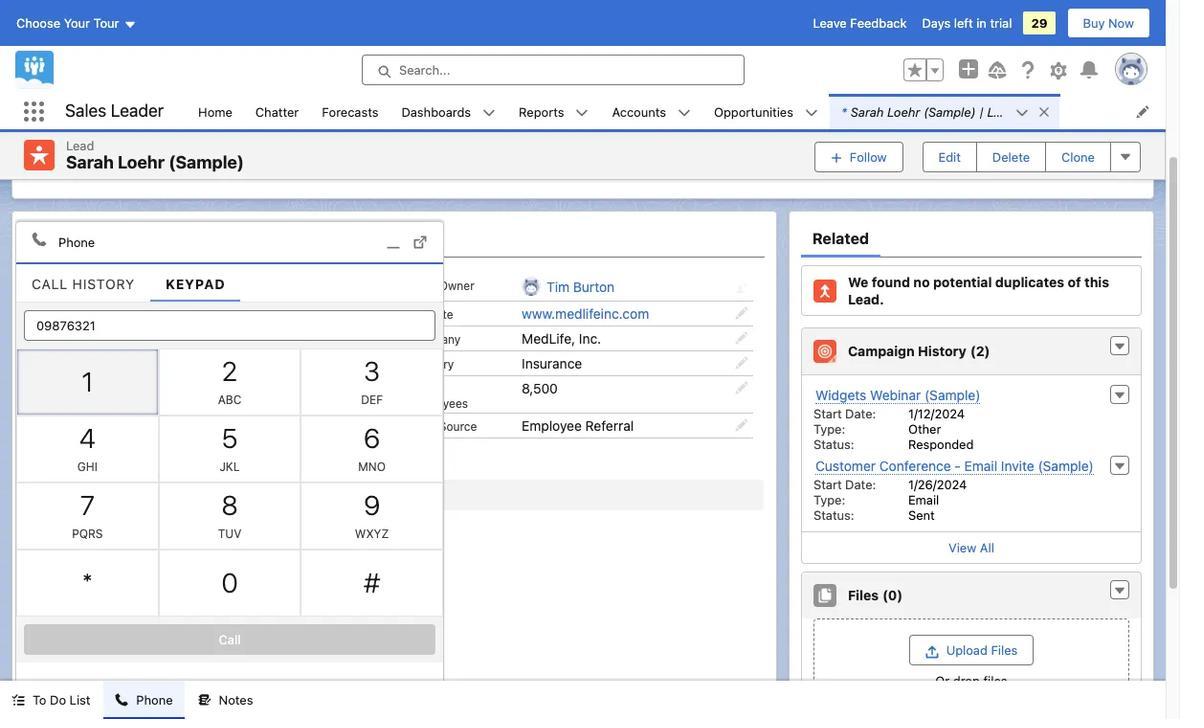 Task type: describe. For each thing, give the bounding box(es) containing it.
0
[[222, 566, 238, 598]]

1 button
[[16, 348, 159, 415]]

address for address
[[39, 525, 83, 539]]

or
[[936, 673, 950, 689]]

all
[[980, 540, 995, 555]]

* sarah loehr (sample) | lead
[[842, 104, 1016, 119]]

text default image up reach
[[1016, 106, 1029, 119]]

text default image inside list item
[[1038, 105, 1051, 119]]

phone inside phone button
[[136, 692, 173, 708]]

1 up cold
[[151, 418, 158, 434]]

edit inside button
[[939, 149, 961, 164]]

#
[[364, 566, 380, 598]]

edit no. of employees image
[[735, 381, 749, 395]]

choose your tour button
[[15, 8, 137, 38]]

medlife,
[[522, 330, 576, 347]]

call
[[219, 632, 241, 647]]

list
[[70, 692, 90, 708]]

0 vertical spatial info@salesforce.com link
[[107, 112, 236, 128]]

lead for owner
[[410, 279, 436, 293]]

edit rating image
[[365, 443, 378, 457]]

text default image for phone
[[115, 694, 129, 707]]

of inside the we found no potential duplicates of this lead.
[[1068, 274, 1082, 290]]

we found no potential duplicates of this lead.
[[848, 274, 1110, 307]]

0 vertical spatial 1 (800) 667-6389 link
[[107, 141, 232, 158]]

list item containing *
[[830, 94, 1060, 129]]

to do list button
[[0, 681, 102, 719]]

1 (800) 667-6389 for 1 (800) 667-6389 link corresponding to the edit mobile icon
[[151, 418, 264, 434]]

activity link
[[35, 219, 87, 258]]

what's
[[1081, 138, 1123, 153]]

status: for customer conference - email invite (sample)
[[814, 508, 855, 523]]

1 vertical spatial files
[[992, 643, 1018, 658]]

title for company
[[39, 332, 63, 347]]

york,
[[183, 539, 214, 555]]

1 horizontal spatial a
[[650, 100, 657, 115]]

save
[[602, 119, 631, 134]]

text default image inside accounts list item
[[678, 106, 691, 119]]

keypad
[[166, 275, 225, 292]]

tim burton link
[[547, 279, 615, 296]]

path options list box
[[66, 9, 920, 40]]

call history
[[32, 275, 135, 292]]

related link
[[813, 219, 869, 258]]

1 horizontal spatial your
[[697, 138, 723, 153]]

7
[[80, 489, 95, 521]]

(0)
[[883, 587, 903, 604]]

edit phone image
[[365, 381, 378, 395]]

how
[[867, 138, 893, 153]]

1 (800) 667-6389 inside 1 (800) 667-6389 link
[[120, 141, 232, 157]]

times
[[932, 138, 964, 153]]

def
[[361, 392, 383, 407]]

referral
[[586, 418, 634, 434]]

burton
[[573, 279, 615, 295]]

outreach
[[726, 138, 779, 153]]

start for widgets webinar (sample)
[[814, 406, 842, 421]]

cold
[[151, 442, 180, 459]]

6389 for edit phone icon 1 (800) 667-6389 link
[[230, 380, 264, 397]]

0 horizontal spatial lead
[[752, 100, 777, 115]]

start date: for customer
[[814, 477, 876, 492]]

phone inside phone link
[[58, 234, 95, 250]]

edit title image
[[365, 331, 378, 345]]

promising
[[626, 82, 688, 96]]

1 down system
[[151, 380, 158, 397]]

* for *
[[82, 566, 93, 598]]

0 vertical spatial contact
[[661, 100, 706, 115]]

www.medlifeinc.com
[[522, 306, 649, 322]]

widgets webinar (sample)
[[816, 387, 981, 403]]

company
[[410, 332, 461, 347]]

lead for source
[[410, 420, 436, 434]]

duplicates
[[996, 274, 1065, 290]]

your
[[64, 15, 90, 31]]

this
[[1085, 274, 1110, 290]]

accounts list item
[[601, 94, 703, 129]]

employee
[[522, 418, 582, 434]]

follow button
[[815, 141, 904, 172]]

edit address image
[[365, 524, 378, 537]]

feedback
[[851, 15, 907, 31]]

choose your tour
[[16, 15, 119, 31]]

1 new from the left
[[151, 539, 179, 555]]

5 jkl
[[220, 422, 240, 474]]

667- for edit phone icon 1 (800) 667-6389 link
[[200, 380, 230, 397]]

tim
[[547, 279, 570, 295]]

sales leader
[[65, 101, 164, 121]]

sarah for sarah loehr (sample)
[[66, 152, 114, 172]]

1 vertical spatial contact
[[665, 119, 710, 134]]

will
[[968, 138, 987, 153]]

* for * sarah loehr (sample) | lead
[[842, 104, 847, 119]]

reports list item
[[508, 94, 601, 129]]

0 vertical spatial phone
[[28, 141, 62, 155]]

guidance
[[579, 46, 642, 63]]

delete
[[993, 149, 1030, 164]]

files (0)
[[848, 587, 903, 604]]

campaign history (2)
[[848, 343, 991, 359]]

667- inside 1 (800) 667-6389 link
[[168, 141, 199, 157]]

1/26/2024
[[909, 477, 968, 492]]

lead for sarah
[[66, 138, 94, 153]]

title for email
[[28, 83, 51, 98]]

mark as current status button
[[943, 9, 1142, 40]]

webinar
[[871, 387, 921, 403]]

insurance
[[522, 355, 582, 372]]

opportunities link
[[703, 94, 805, 129]]

phone button
[[104, 681, 184, 719]]

found
[[872, 274, 911, 290]]

record
[[851, 119, 889, 134]]

edit link
[[545, 47, 568, 63]]

source
[[439, 420, 477, 434]]

to
[[33, 692, 46, 708]]

mobile
[[39, 420, 75, 434]]

keypad link
[[150, 264, 241, 301]]

edit website image
[[735, 307, 749, 320]]

sarah loehr (sample)
[[151, 306, 285, 322]]

leave feedback
[[813, 15, 907, 31]]

1 vertical spatial status
[[69, 279, 103, 293]]

6
[[364, 422, 380, 453]]

search... button
[[362, 55, 745, 85]]

tour
[[93, 15, 119, 31]]

clone
[[1062, 149, 1095, 164]]

address for address information
[[56, 487, 107, 503]]

search...
[[399, 62, 451, 78]]

0 horizontal spatial files
[[848, 587, 879, 604]]

follow
[[850, 149, 887, 164]]

1 (800) 667-6389 link for the edit mobile icon
[[151, 418, 264, 434]]

(sample) up administrator
[[229, 306, 285, 322]]

info@salesforce.com for info@salesforce.com link to the bottom
[[151, 355, 280, 372]]

6 mno
[[358, 422, 386, 474]]

dashboards link
[[390, 94, 483, 129]]

files
[[984, 673, 1008, 689]]

lead image
[[24, 140, 55, 170]]

status: for widgets webinar (sample)
[[814, 437, 855, 452]]

pitch?)
[[632, 157, 673, 172]]

clone button
[[1046, 141, 1112, 172]]

potential
[[934, 274, 993, 290]]

employees
[[410, 397, 468, 411]]

date: for customer
[[846, 477, 876, 492]]

information
[[111, 487, 181, 503]]

0 horizontal spatial edit
[[545, 48, 568, 63]]

trial
[[991, 15, 1013, 31]]

avenue
[[221, 523, 266, 539]]

edit name image
[[365, 307, 378, 320]]

plan
[[648, 138, 673, 153]]

0 vertical spatial (800)
[[130, 141, 165, 157]]

info@salesforce.com for the topmost info@salesforce.com link
[[107, 112, 236, 128]]

edit mobile image
[[365, 419, 378, 432]]

text default image for to do list
[[11, 694, 25, 707]]



Task type: locate. For each thing, give the bounding box(es) containing it.
sarah inside lead sarah loehr (sample)
[[66, 152, 114, 172]]

0 vertical spatial 1 (800) 667-6389
[[120, 141, 232, 157]]

chatter
[[256, 104, 299, 119]]

wxyz
[[355, 526, 389, 541]]

sarah right lead icon
[[66, 152, 114, 172]]

0 horizontal spatial sarah
[[66, 152, 114, 172]]

reports link
[[508, 94, 576, 129]]

date: down customer
[[846, 477, 876, 492]]

0 vertical spatial sarah
[[851, 104, 884, 119]]

email down name
[[39, 357, 68, 372]]

1 vertical spatial of
[[432, 382, 443, 397]]

email right -
[[965, 458, 998, 474]]

2 horizontal spatial loehr
[[888, 104, 921, 119]]

(800) for edit phone icon 1 (800) 667-6389 link
[[161, 380, 196, 397]]

1 vertical spatial for
[[709, 100, 726, 115]]

status right call
[[69, 279, 103, 293]]

0 vertical spatial files
[[848, 587, 879, 604]]

leader
[[111, 101, 164, 121]]

(800) for 1 (800) 667-6389 link corresponding to the edit mobile icon
[[161, 418, 196, 434]]

loehr for sarah loehr (sample) | lead
[[888, 104, 921, 119]]

you
[[991, 138, 1012, 153]]

info@salesforce.com link
[[107, 112, 236, 128], [151, 355, 280, 372]]

2 vertical spatial (800)
[[161, 418, 196, 434]]

edit lead source image
[[735, 419, 749, 432]]

jones
[[180, 523, 217, 539]]

2 horizontal spatial for
[[709, 100, 726, 115]]

a left plan
[[638, 138, 645, 153]]

lead inside lead sarah loehr (sample)
[[66, 138, 94, 153]]

2 vertical spatial sarah
[[151, 306, 187, 322]]

abc
[[218, 392, 242, 407]]

info@salesforce.com link down system administrator
[[151, 355, 280, 372]]

start down widgets
[[814, 406, 842, 421]]

2 vertical spatial 1 (800) 667-6389 link
[[151, 418, 264, 434]]

identify
[[602, 100, 647, 115]]

lead up website
[[410, 279, 436, 293]]

sarah for sarah loehr (sample) | lead
[[851, 104, 884, 119]]

fields
[[52, 46, 91, 63]]

contact down leads.
[[661, 100, 706, 115]]

2 status: from the top
[[814, 508, 855, 523]]

0 vertical spatial start date:
[[814, 406, 876, 421]]

3
[[364, 355, 380, 386]]

667- for 1 (800) 667-6389 link corresponding to the edit mobile icon
[[200, 418, 230, 434]]

lead for status
[[39, 279, 65, 293]]

name
[[39, 307, 71, 322]]

(sample) up 1/12/2024
[[925, 387, 981, 403]]

info@salesforce.com up lead sarah loehr (sample)
[[107, 112, 236, 128]]

lead up example,
[[822, 119, 847, 134]]

text default image inside phone link
[[32, 231, 47, 247]]

states
[[196, 555, 235, 572]]

0 horizontal spatial a
[[638, 138, 645, 153]]

email down conference at the bottom right of page
[[909, 492, 940, 508]]

tab panel
[[16, 302, 443, 679]]

0 horizontal spatial loehr
[[118, 152, 165, 172]]

6389 down home link at the left top of page
[[199, 141, 232, 157]]

1 vertical spatial type:
[[814, 492, 846, 508]]

2 start from the top
[[814, 477, 842, 492]]

1 up 4 on the bottom of the page
[[82, 365, 93, 397]]

home link
[[187, 94, 244, 129]]

text default image left notes
[[198, 694, 211, 707]]

nurturing
[[151, 277, 210, 293]]

1 vertical spatial lead
[[822, 119, 847, 134]]

sarah up how on the top right of the page
[[851, 104, 884, 119]]

loehr down leader
[[118, 152, 165, 172]]

1 vertical spatial 6389
[[230, 380, 264, 397]]

1 horizontal spatial of
[[1068, 274, 1082, 290]]

1 vertical spatial status:
[[814, 508, 855, 523]]

6389 down administrator
[[230, 380, 264, 397]]

0 horizontal spatial of
[[432, 382, 443, 397]]

list
[[187, 94, 1166, 129]]

information
[[713, 119, 781, 134]]

(sample) down home link at the left top of page
[[169, 152, 244, 172]]

loehr up system administrator
[[191, 306, 226, 322]]

no. of employees
[[410, 382, 468, 411]]

667-
[[168, 141, 199, 157], [200, 380, 230, 397], [200, 418, 230, 434]]

1 (800) 667-6389 link down leader
[[107, 141, 232, 158]]

key fields
[[24, 46, 91, 63]]

1 start from the top
[[814, 406, 842, 421]]

of
[[1068, 274, 1082, 290], [432, 382, 443, 397]]

text default image left to
[[11, 694, 25, 707]]

0 vertical spatial of
[[1068, 274, 1082, 290]]

1 inside button
[[82, 365, 93, 397]]

administrator
[[201, 330, 284, 347]]

1 down the sales leader
[[120, 141, 126, 157]]

system administrator
[[151, 330, 284, 347]]

view all
[[949, 540, 995, 555]]

1 horizontal spatial edit
[[939, 149, 961, 164]]

current
[[1025, 17, 1069, 32]]

0 vertical spatial edit
[[545, 48, 568, 63]]

other
[[909, 421, 942, 437]]

the up information
[[729, 100, 749, 115]]

their
[[634, 119, 661, 134]]

5
[[222, 422, 238, 453]]

1 (800) 667-6389 link down system administrator
[[151, 380, 264, 397]]

0 horizontal spatial for
[[645, 46, 664, 63]]

activity
[[35, 230, 87, 247]]

tim burton
[[547, 279, 615, 295]]

text default image
[[805, 106, 819, 119], [1016, 106, 1029, 119], [11, 694, 25, 707], [115, 694, 129, 707], [198, 694, 211, 707]]

* inside list item
[[842, 104, 847, 119]]

title down name
[[39, 332, 63, 347]]

0 vertical spatial your
[[697, 138, 723, 153]]

of inside no. of employees
[[432, 382, 443, 397]]

phone
[[28, 141, 62, 155], [58, 234, 95, 250], [136, 692, 173, 708]]

conference
[[880, 458, 951, 474]]

9
[[364, 489, 380, 521]]

status inside button
[[1072, 17, 1110, 32]]

1 vertical spatial 1 (800) 667-6389
[[151, 380, 264, 397]]

0 vertical spatial *
[[842, 104, 847, 119]]

your down information
[[697, 138, 723, 153]]

group
[[904, 58, 944, 81]]

0 vertical spatial for
[[645, 46, 664, 63]]

0 vertical spatial loehr
[[888, 104, 921, 119]]

no
[[914, 274, 930, 290]]

1 vertical spatial loehr
[[118, 152, 165, 172]]

2 new from the left
[[217, 539, 245, 555]]

related tab panel
[[801, 258, 1142, 719]]

loehr for sarah loehr (sample)
[[118, 152, 165, 172]]

1 type: from the top
[[814, 421, 846, 437]]

date: down widgets
[[846, 406, 876, 421]]

1 vertical spatial the
[[800, 119, 819, 134]]

loehr inside list item
[[888, 104, 921, 119]]

list item
[[830, 94, 1060, 129]]

1 vertical spatial date:
[[846, 477, 876, 492]]

1 vertical spatial (800)
[[161, 380, 196, 397]]

lead down sales
[[66, 138, 94, 153]]

call
[[32, 275, 68, 292]]

1 vertical spatial 1 (800) 667-6389 link
[[151, 380, 264, 397]]

0 vertical spatial start
[[814, 406, 842, 421]]

0 vertical spatial a
[[650, 100, 657, 115]]

start date: down customer
[[814, 477, 876, 492]]

1 vertical spatial edit
[[939, 149, 961, 164]]

many
[[897, 138, 929, 153]]

edit left the guidance
[[545, 48, 568, 63]]

667- down abc
[[200, 418, 230, 434]]

1 vertical spatial *
[[82, 566, 93, 598]]

(for
[[782, 138, 807, 153]]

1 (800) 667-6389 down system administrator
[[151, 380, 264, 397]]

of left "this"
[[1068, 274, 1082, 290]]

status right current
[[1072, 17, 1110, 32]]

start date: down widgets
[[814, 406, 876, 421]]

text default image right to
[[805, 106, 819, 119]]

1 start date: from the top
[[814, 406, 876, 421]]

text default image for notes
[[198, 694, 211, 707]]

6389 for 1 (800) 667-6389 link corresponding to the edit mobile icon
[[230, 418, 264, 434]]

for down leads.
[[709, 100, 726, 115]]

2 type: from the top
[[814, 492, 846, 508]]

edit company image
[[735, 331, 749, 345]]

type: for widgets webinar (sample)
[[814, 421, 846, 437]]

1 vertical spatial info@salesforce.com link
[[151, 355, 280, 372]]

1 horizontal spatial for
[[677, 138, 693, 153]]

in
[[977, 15, 987, 31]]

type: down widgets
[[814, 421, 846, 437]]

Enter phone number... text field
[[24, 310, 436, 340]]

(800) down leader
[[130, 141, 165, 157]]

start date: for widgets
[[814, 406, 876, 421]]

1 status: from the top
[[814, 437, 855, 452]]

address down ghi
[[56, 487, 107, 503]]

lead source
[[410, 420, 477, 434]]

text default image inside phone button
[[115, 694, 129, 707]]

phone up call history "link"
[[58, 234, 95, 250]]

1 horizontal spatial new
[[217, 539, 245, 555]]

1 (800) 667-6389 down the home
[[120, 141, 232, 157]]

1 vertical spatial info@salesforce.com
[[151, 355, 280, 372]]

start for customer conference - email invite (sample)
[[814, 477, 842, 492]]

0 horizontal spatial *
[[82, 566, 93, 598]]

list containing home
[[187, 94, 1166, 129]]

text default image right list
[[115, 694, 129, 707]]

2 horizontal spatial sarah
[[851, 104, 884, 119]]

status: up customer
[[814, 437, 855, 452]]

(sample) inside lead sarah loehr (sample)
[[169, 152, 244, 172]]

the
[[729, 100, 749, 115], [800, 119, 819, 134]]

2 date: from the top
[[846, 477, 876, 492]]

address down 7
[[39, 525, 83, 539]]

related
[[813, 230, 869, 247]]

jkl
[[220, 459, 240, 474]]

1 horizontal spatial *
[[842, 104, 847, 119]]

mark as current status
[[976, 17, 1110, 32]]

tab panel containing 2
[[16, 302, 443, 679]]

history
[[72, 275, 135, 292]]

example,
[[810, 138, 863, 153]]

text default image inside dashboards list item
[[483, 106, 496, 119]]

0 vertical spatial date:
[[846, 406, 876, 421]]

start down customer
[[814, 477, 842, 492]]

1 horizontal spatial sarah
[[151, 306, 187, 322]]

opportunities list item
[[703, 94, 830, 129]]

1 vertical spatial start date:
[[814, 477, 876, 492]]

2
[[222, 355, 238, 386]]

key
[[24, 46, 48, 63]]

1 vertical spatial address
[[39, 525, 83, 539]]

guidance for success
[[579, 46, 723, 63]]

(sample) right the invite at the bottom
[[1038, 458, 1094, 474]]

phone left 'notes' button
[[136, 692, 173, 708]]

type: for customer conference - email invite (sample)
[[814, 492, 846, 508]]

phone link
[[16, 222, 443, 264]]

0 vertical spatial the
[[729, 100, 749, 115]]

title down "key" at the top left of the page
[[28, 83, 51, 98]]

address inside dropdown button
[[56, 487, 107, 503]]

info@salesforce.com down system administrator
[[151, 355, 280, 372]]

edit industry image
[[735, 356, 749, 370]]

0 vertical spatial 667-
[[168, 141, 199, 157]]

2 vertical spatial loehr
[[191, 306, 226, 322]]

files left the (0)
[[848, 587, 879, 604]]

text default image inside reports list item
[[576, 106, 589, 119]]

loehr up many
[[888, 104, 921, 119]]

1 date: from the top
[[846, 406, 876, 421]]

1 (800) 667-6389 link down abc
[[151, 418, 264, 434]]

2 vertical spatial for
[[677, 138, 693, 153]]

info@salesforce.com link up lead sarah loehr (sample)
[[107, 112, 236, 128]]

1 vertical spatial title
[[39, 332, 63, 347]]

(800) up cold
[[161, 418, 196, 434]]

text default image inside to do list button
[[11, 694, 25, 707]]

edit left will
[[939, 149, 961, 164]]

status: down customer
[[814, 508, 855, 523]]

0 vertical spatial lead
[[752, 100, 777, 115]]

upload files
[[947, 643, 1018, 658]]

of right the no.
[[432, 382, 443, 397]]

to
[[784, 119, 796, 134]]

date: for widgets
[[846, 406, 876, 421]]

(sample) left |
[[924, 104, 976, 119]]

history
[[918, 343, 967, 359]]

* inside * "button"
[[82, 566, 93, 598]]

industry
[[410, 357, 454, 372]]

0 horizontal spatial status
[[69, 279, 103, 293]]

dashboards list item
[[390, 94, 508, 129]]

1 vertical spatial phone
[[58, 234, 95, 250]]

do
[[50, 692, 66, 708]]

new left york on the left of page
[[217, 539, 245, 555]]

1 (800) 667-6389 link for edit phone icon
[[151, 380, 264, 397]]

email up lead icon
[[28, 112, 57, 127]]

the right to
[[800, 119, 819, 134]]

phone dialog
[[15, 221, 444, 681]]

a
[[650, 100, 657, 115], [638, 138, 645, 153]]

sent
[[909, 508, 935, 523]]

sarah inside list item
[[851, 104, 884, 119]]

text default image
[[1038, 105, 1051, 119], [483, 106, 496, 119], [576, 106, 589, 119], [678, 106, 691, 119], [32, 231, 47, 247], [1114, 340, 1127, 354], [1114, 584, 1127, 598]]

1 horizontal spatial status
[[1072, 17, 1110, 32]]

1 vertical spatial sarah
[[66, 152, 114, 172]]

8,500
[[522, 380, 558, 397]]

responded
[[909, 437, 974, 452]]

0 vertical spatial status
[[1072, 17, 1110, 32]]

new left 'york,' on the bottom of the page
[[151, 539, 179, 555]]

tab panel inside phone dialog
[[16, 302, 443, 679]]

your down make
[[602, 157, 629, 172]]

opportunities
[[714, 104, 794, 119]]

for up promising
[[645, 46, 664, 63]]

1 horizontal spatial lead
[[822, 119, 847, 134]]

type: down customer
[[814, 492, 846, 508]]

(sample) inside "link"
[[925, 387, 981, 403]]

(2)
[[971, 343, 991, 359]]

info@salesforce.com
[[107, 112, 236, 128], [151, 355, 280, 372]]

-
[[955, 458, 961, 474]]

(800) down system
[[161, 380, 196, 397]]

loehr
[[888, 104, 921, 119], [118, 152, 165, 172], [191, 306, 226, 322]]

1 vertical spatial your
[[602, 157, 629, 172]]

0 vertical spatial title
[[28, 83, 51, 98]]

1 (800) 667-6389 down abc
[[151, 418, 264, 434]]

one
[[151, 523, 177, 539]]

lead
[[988, 104, 1016, 119], [66, 138, 94, 153], [39, 279, 65, 293], [410, 279, 436, 293], [410, 420, 436, 434]]

* down pqrs
[[82, 566, 93, 598]]

0 vertical spatial type:
[[814, 421, 846, 437]]

0 vertical spatial address
[[56, 487, 107, 503]]

2 vertical spatial 1 (800) 667-6389
[[151, 418, 264, 434]]

text default image inside 'notes' button
[[198, 694, 211, 707]]

667- down system administrator
[[200, 380, 230, 397]]

or drop files
[[936, 673, 1008, 689]]

2 vertical spatial 667-
[[200, 418, 230, 434]]

667- down the home
[[168, 141, 199, 157]]

reports
[[519, 104, 564, 119]]

lead inside list item
[[988, 104, 1016, 119]]

6389 down abc
[[230, 418, 264, 434]]

loehr inside lead sarah loehr (sample)
[[118, 152, 165, 172]]

files up files
[[992, 643, 1018, 658]]

text default image inside opportunities list item
[[805, 106, 819, 119]]

lead up name
[[39, 279, 65, 293]]

contact up plan
[[665, 119, 710, 134]]

0 vertical spatial status:
[[814, 437, 855, 452]]

lead right |
[[988, 104, 1016, 119]]

2 vertical spatial 6389
[[230, 418, 264, 434]]

lead up information
[[752, 100, 777, 115]]

(sample) inside list item
[[924, 104, 976, 119]]

edit email image
[[365, 356, 378, 370]]

1 vertical spatial 667-
[[200, 380, 230, 397]]

1 vertical spatial a
[[638, 138, 645, 153]]

sarah up system
[[151, 306, 187, 322]]

status:
[[814, 437, 855, 452], [814, 508, 855, 523]]

* left record
[[842, 104, 847, 119]]

type:
[[814, 421, 846, 437], [814, 492, 846, 508]]

1 (800) 667-6389 for edit phone icon 1 (800) 667-6389 link
[[151, 380, 264, 397]]

8
[[222, 489, 238, 521]]

0 vertical spatial info@salesforce.com
[[107, 112, 236, 128]]

lead down employees
[[410, 420, 436, 434]]

employee referral
[[522, 418, 634, 434]]

for right plan
[[677, 138, 693, 153]]

start date:
[[814, 406, 876, 421], [814, 477, 876, 492]]

widgets
[[816, 387, 867, 403]]

2 vertical spatial phone
[[136, 692, 173, 708]]

activity tab list
[[24, 219, 765, 258]]

call button
[[24, 624, 436, 655]]

1 horizontal spatial files
[[992, 643, 1018, 658]]

phone up the activity
[[28, 141, 62, 155]]

1 horizontal spatial the
[[800, 119, 819, 134]]

1 horizontal spatial loehr
[[191, 306, 226, 322]]

0 horizontal spatial the
[[729, 100, 749, 115]]

a down promising
[[650, 100, 657, 115]]

0 vertical spatial 6389
[[199, 141, 232, 157]]

days left in trial
[[923, 15, 1013, 31]]

forecasts
[[322, 104, 379, 119]]

2 start date: from the top
[[814, 477, 876, 492]]

1 vertical spatial start
[[814, 477, 842, 492]]

buy
[[1084, 15, 1106, 31]]

0 horizontal spatial new
[[151, 539, 179, 555]]

0 horizontal spatial your
[[602, 157, 629, 172]]



Task type: vqa. For each thing, say whether or not it's contained in the screenshot.
Gather at the right top of page
no



